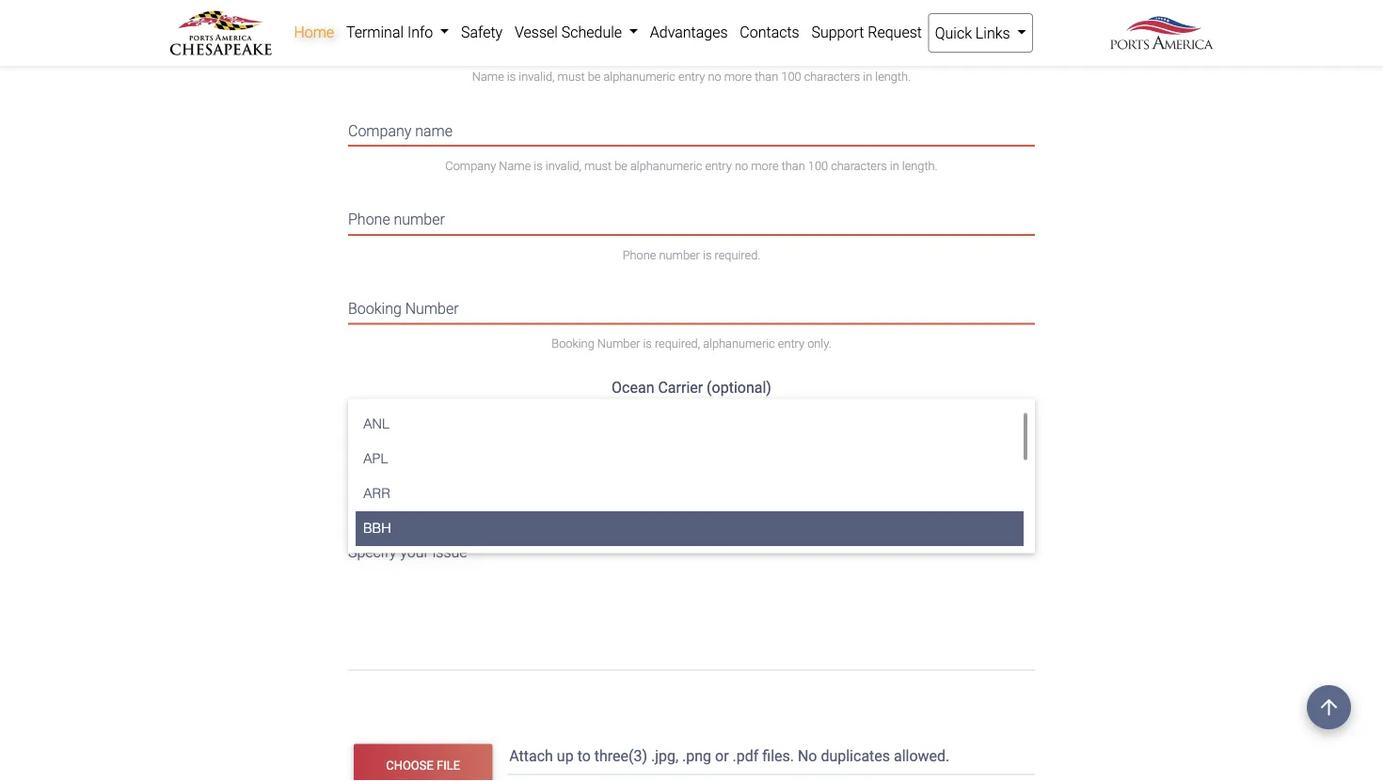 Task type: describe. For each thing, give the bounding box(es) containing it.
name for full
[[375, 33, 413, 51]]

0 vertical spatial must
[[558, 70, 585, 84]]

specify
[[348, 543, 396, 561]]

Attach up to three(3) .jpg, .png or .pdf files. No duplicates allowed. text field
[[507, 739, 1039, 776]]

Specify your issue text field
[[348, 531, 1035, 671]]

your for specify
[[400, 543, 429, 561]]

vessel schedule link
[[509, 13, 644, 51]]

name for company
[[415, 122, 453, 140]]

issue
[[433, 543, 467, 561]]

choose file
[[386, 759, 460, 773]]

vessel schedule
[[515, 23, 626, 41]]

full
[[348, 33, 372, 51]]

Full name text field
[[348, 21, 1035, 57]]

schedule
[[562, 23, 622, 41]]

specify your issue
[[348, 543, 467, 561]]

booking number is required, alphanumeric entry only.
[[552, 337, 832, 351]]

safety
[[461, 23, 503, 41]]

2 vertical spatial alphanumeric
[[703, 337, 775, 351]]

0 vertical spatial invalid,
[[519, 70, 555, 84]]

more inside company name company name is invalid, must be alphanumeric entry no more than 100 characters in length.
[[751, 159, 779, 173]]

ocean
[[612, 379, 654, 397]]

100 inside company name company name is invalid, must be alphanumeric entry no more than 100 characters in length.
[[808, 159, 828, 173]]

info
[[407, 23, 433, 41]]

terminal
[[346, 23, 404, 41]]

0 vertical spatial name
[[472, 70, 504, 84]]

number for phone number
[[394, 211, 445, 229]]

0 vertical spatial more
[[724, 70, 752, 84]]

must inside company name company name is invalid, must be alphanumeric entry no more than 100 characters in length.
[[584, 159, 612, 173]]

support
[[812, 23, 864, 41]]

than inside company name company name is invalid, must be alphanumeric entry no more than 100 characters in length.
[[782, 159, 805, 173]]

phone number
[[348, 211, 445, 229]]

0 vertical spatial 100
[[781, 70, 801, 84]]

go to top image
[[1307, 686, 1351, 730]]

booking for booking number
[[348, 300, 402, 318]]

0 vertical spatial company
[[348, 122, 412, 140]]

Phone number text field
[[348, 199, 1035, 235]]

advantages
[[650, 23, 728, 41]]

number for booking number
[[405, 300, 459, 318]]

1 vertical spatial company
[[445, 159, 496, 173]]

safety link
[[455, 13, 509, 51]]

(optional)
[[707, 379, 772, 397]]

terminal info link
[[340, 13, 455, 51]]

home link
[[288, 13, 340, 51]]

be inside company name company name is invalid, must be alphanumeric entry no more than 100 characters in length.
[[615, 159, 628, 173]]

choose for choose your option
[[348, 479, 398, 497]]

0 vertical spatial entry
[[679, 70, 705, 84]]

length. inside company name company name is invalid, must be alphanumeric entry no more than 100 characters in length.
[[902, 159, 938, 173]]

contacts
[[740, 23, 800, 41]]

2 vertical spatial entry
[[778, 337, 805, 351]]

0 horizontal spatial be
[[588, 70, 601, 84]]

choose for choose file
[[386, 759, 434, 773]]

no inside company name company name is invalid, must be alphanumeric entry no more than 100 characters in length.
[[735, 159, 748, 173]]

home
[[294, 23, 334, 41]]

0 horizontal spatial no
[[708, 70, 721, 84]]



Task type: locate. For each thing, give the bounding box(es) containing it.
choose your option
[[348, 479, 476, 497]]

entry inside company name company name is invalid, must be alphanumeric entry no more than 100 characters in length.
[[705, 159, 732, 173]]

1 vertical spatial 100
[[808, 159, 828, 173]]

0 horizontal spatial company
[[348, 122, 412, 140]]

no
[[708, 70, 721, 84], [735, 159, 748, 173]]

0 horizontal spatial number
[[394, 211, 445, 229]]

0 horizontal spatial phone
[[348, 211, 390, 229]]

terminal info
[[346, 23, 437, 41]]

0 horizontal spatial 100
[[781, 70, 801, 84]]

anl
[[363, 416, 390, 432]]

0 vertical spatial your
[[402, 479, 431, 497]]

number
[[394, 211, 445, 229], [659, 248, 700, 262]]

0 vertical spatial phone
[[348, 211, 390, 229]]

0 horizontal spatial booking
[[348, 300, 402, 318]]

1 vertical spatial entry
[[705, 159, 732, 173]]

1 vertical spatial in
[[890, 159, 899, 173]]

choose left file
[[386, 759, 434, 773]]

entry
[[679, 70, 705, 84], [705, 159, 732, 173], [778, 337, 805, 351]]

is inside company name company name is invalid, must be alphanumeric entry no more than 100 characters in length.
[[534, 159, 543, 173]]

1 horizontal spatial booking
[[552, 337, 594, 351]]

quick links
[[935, 24, 1014, 42]]

booking number
[[348, 300, 459, 318]]

alphanumeric down the full name text box
[[604, 70, 676, 84]]

1 horizontal spatial be
[[615, 159, 628, 173]]

1 horizontal spatial no
[[735, 159, 748, 173]]

1 horizontal spatial than
[[782, 159, 805, 173]]

support request
[[812, 23, 922, 41]]

carrier
[[658, 379, 703, 397]]

characters inside company name company name is invalid, must be alphanumeric entry no more than 100 characters in length.
[[831, 159, 887, 173]]

support request link
[[806, 13, 928, 51]]

company
[[348, 122, 412, 140], [445, 159, 496, 173]]

more down company name text field in the top of the page
[[751, 159, 779, 173]]

name
[[375, 33, 413, 51], [415, 122, 453, 140]]

be down company name text field in the top of the page
[[615, 159, 628, 173]]

only.
[[808, 337, 832, 351]]

1 vertical spatial number
[[597, 337, 640, 351]]

contacts link
[[734, 13, 806, 51]]

0 horizontal spatial in
[[863, 70, 873, 84]]

more down contacts
[[724, 70, 752, 84]]

0 horizontal spatial name
[[375, 33, 413, 51]]

bbh up specify
[[363, 521, 391, 536]]

name inside company name company name is invalid, must be alphanumeric entry no more than 100 characters in length.
[[499, 159, 531, 173]]

0 vertical spatial number
[[405, 300, 459, 318]]

Company name text field
[[348, 110, 1035, 146]]

0 vertical spatial no
[[708, 70, 721, 84]]

1 vertical spatial phone
[[623, 248, 656, 262]]

0 vertical spatial booking
[[348, 300, 402, 318]]

entry left only.
[[778, 337, 805, 351]]

vessel
[[515, 23, 558, 41]]

no down the full name text box
[[708, 70, 721, 84]]

1 vertical spatial no
[[735, 159, 748, 173]]

1 horizontal spatial phone
[[623, 248, 656, 262]]

be down schedule in the top left of the page
[[588, 70, 601, 84]]

ocean carrier (optional)
[[612, 379, 772, 397]]

1 vertical spatial name
[[415, 122, 453, 140]]

your left issue
[[400, 543, 429, 561]]

booking
[[348, 300, 402, 318], [552, 337, 594, 351]]

quick links link
[[928, 13, 1033, 53]]

advantages link
[[644, 13, 734, 51]]

number down phone number text field
[[659, 248, 700, 262]]

1 vertical spatial choose
[[386, 759, 434, 773]]

booking for booking number is required, alphanumeric entry only.
[[552, 337, 594, 351]]

required,
[[655, 337, 700, 351]]

Booking Number text field
[[348, 288, 1035, 324]]

more
[[724, 70, 752, 84], [751, 159, 779, 173]]

1 horizontal spatial in
[[890, 159, 899, 173]]

1 vertical spatial than
[[782, 159, 805, 173]]

must
[[558, 70, 585, 84], [584, 159, 612, 173]]

alphanumeric inside company name company name is invalid, must be alphanumeric entry no more than 100 characters in length.
[[630, 159, 702, 173]]

bbh
[[348, 405, 377, 423], [363, 521, 391, 536]]

option
[[435, 479, 476, 497]]

choose
[[348, 479, 398, 497], [386, 759, 434, 773]]

characters
[[804, 70, 860, 84], [831, 159, 887, 173]]

apl
[[363, 451, 388, 467]]

1 horizontal spatial number
[[659, 248, 700, 262]]

name
[[472, 70, 504, 84], [499, 159, 531, 173]]

1 vertical spatial characters
[[831, 159, 887, 173]]

name is invalid, must be alphanumeric entry no more than 100 characters in length.
[[472, 70, 911, 84]]

in inside company name company name is invalid, must be alphanumeric entry no more than 100 characters in length.
[[890, 159, 899, 173]]

phone number is required.
[[623, 248, 761, 262]]

quick
[[935, 24, 972, 42]]

full name
[[348, 33, 413, 51]]

no down company name text field in the top of the page
[[735, 159, 748, 173]]

name inside company name company name is invalid, must be alphanumeric entry no more than 100 characters in length.
[[415, 122, 453, 140]]

1 horizontal spatial number
[[597, 337, 640, 351]]

0 vertical spatial characters
[[804, 70, 860, 84]]

invalid, inside company name company name is invalid, must be alphanumeric entry no more than 100 characters in length.
[[546, 159, 582, 173]]

than
[[755, 70, 778, 84], [782, 159, 805, 173]]

file
[[437, 759, 460, 773]]

your left 'option'
[[402, 479, 431, 497]]

arr
[[363, 486, 390, 501]]

100
[[781, 70, 801, 84], [808, 159, 828, 173]]

1 vertical spatial length.
[[902, 159, 938, 173]]

entry down company name text field in the top of the page
[[705, 159, 732, 173]]

1 horizontal spatial name
[[415, 122, 453, 140]]

0 vertical spatial length.
[[875, 70, 911, 84]]

alphanumeric up '(optional)'
[[703, 337, 775, 351]]

alphanumeric
[[604, 70, 676, 84], [630, 159, 702, 173], [703, 337, 775, 351]]

links
[[976, 24, 1010, 42]]

1 horizontal spatial 100
[[808, 159, 828, 173]]

phone for phone number
[[348, 211, 390, 229]]

0 vertical spatial name
[[375, 33, 413, 51]]

number for booking number is required, alphanumeric entry only.
[[597, 337, 640, 351]]

entry down the full name text box
[[679, 70, 705, 84]]

number up booking number at the left of page
[[394, 211, 445, 229]]

required.
[[715, 248, 761, 262]]

number for phone number is required.
[[659, 248, 700, 262]]

length.
[[875, 70, 911, 84], [902, 159, 938, 173]]

1 vertical spatial booking
[[552, 337, 594, 351]]

company name company name is invalid, must be alphanumeric entry no more than 100 characters in length.
[[348, 122, 938, 173]]

0 vertical spatial in
[[863, 70, 873, 84]]

request
[[868, 23, 922, 41]]

number
[[405, 300, 459, 318], [597, 337, 640, 351]]

your
[[402, 479, 431, 497], [400, 543, 429, 561]]

in
[[863, 70, 873, 84], [890, 159, 899, 173]]

0 vertical spatial number
[[394, 211, 445, 229]]

0 vertical spatial be
[[588, 70, 601, 84]]

1 horizontal spatial company
[[445, 159, 496, 173]]

1 vertical spatial your
[[400, 543, 429, 561]]

bbh up apl
[[348, 405, 377, 423]]

1 vertical spatial alphanumeric
[[630, 159, 702, 173]]

0 horizontal spatial than
[[755, 70, 778, 84]]

invalid,
[[519, 70, 555, 84], [546, 159, 582, 173]]

1 vertical spatial must
[[584, 159, 612, 173]]

0 vertical spatial alphanumeric
[[604, 70, 676, 84]]

1 vertical spatial number
[[659, 248, 700, 262]]

1 vertical spatial name
[[499, 159, 531, 173]]

0 vertical spatial than
[[755, 70, 778, 84]]

your for choose
[[402, 479, 431, 497]]

alphanumeric down company name text field in the top of the page
[[630, 159, 702, 173]]

0 vertical spatial choose
[[348, 479, 398, 497]]

0 horizontal spatial number
[[405, 300, 459, 318]]

phone
[[348, 211, 390, 229], [623, 248, 656, 262]]

be
[[588, 70, 601, 84], [615, 159, 628, 173]]

1 vertical spatial invalid,
[[546, 159, 582, 173]]

choose down apl
[[348, 479, 398, 497]]

1 vertical spatial be
[[615, 159, 628, 173]]

0 vertical spatial bbh
[[348, 405, 377, 423]]

is
[[507, 70, 516, 84], [534, 159, 543, 173], [703, 248, 712, 262], [643, 337, 652, 351]]

1 vertical spatial more
[[751, 159, 779, 173]]

phone for phone number is required.
[[623, 248, 656, 262]]

1 vertical spatial bbh
[[363, 521, 391, 536]]



Task type: vqa. For each thing, say whether or not it's contained in the screenshot.
the ✕
no



